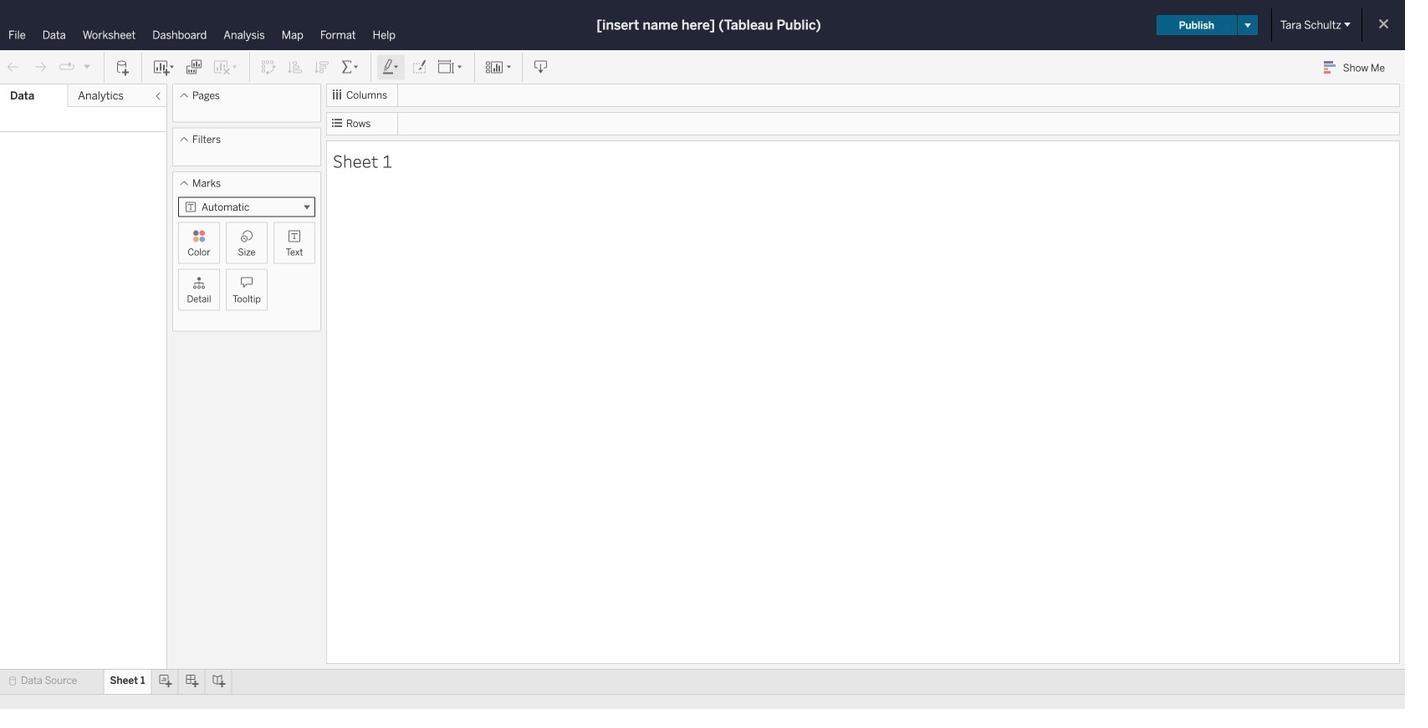 Task type: describe. For each thing, give the bounding box(es) containing it.
show/hide cards image
[[485, 59, 512, 76]]

undo image
[[5, 59, 22, 76]]

clear sheet image
[[212, 59, 239, 76]]

redo image
[[32, 59, 49, 76]]

sort descending image
[[314, 59, 330, 76]]

new data source image
[[115, 59, 131, 76]]

1 horizontal spatial replay animation image
[[82, 61, 92, 71]]

0 horizontal spatial replay animation image
[[59, 59, 75, 75]]

totals image
[[340, 59, 361, 76]]

download image
[[533, 59, 550, 76]]



Task type: vqa. For each thing, say whether or not it's contained in the screenshot.
Replay Animation image
yes



Task type: locate. For each thing, give the bounding box(es) containing it.
highlight image
[[381, 59, 401, 76]]

sort ascending image
[[287, 59, 304, 76]]

swap rows and columns image
[[260, 59, 277, 76]]

replay animation image left new data source icon
[[82, 61, 92, 71]]

collapse image
[[153, 91, 163, 101]]

new worksheet image
[[152, 59, 176, 76]]

replay animation image
[[59, 59, 75, 75], [82, 61, 92, 71]]

fit image
[[437, 59, 464, 76]]

duplicate image
[[186, 59, 202, 76]]

replay animation image right redo icon
[[59, 59, 75, 75]]

format workbook image
[[411, 59, 427, 76]]



